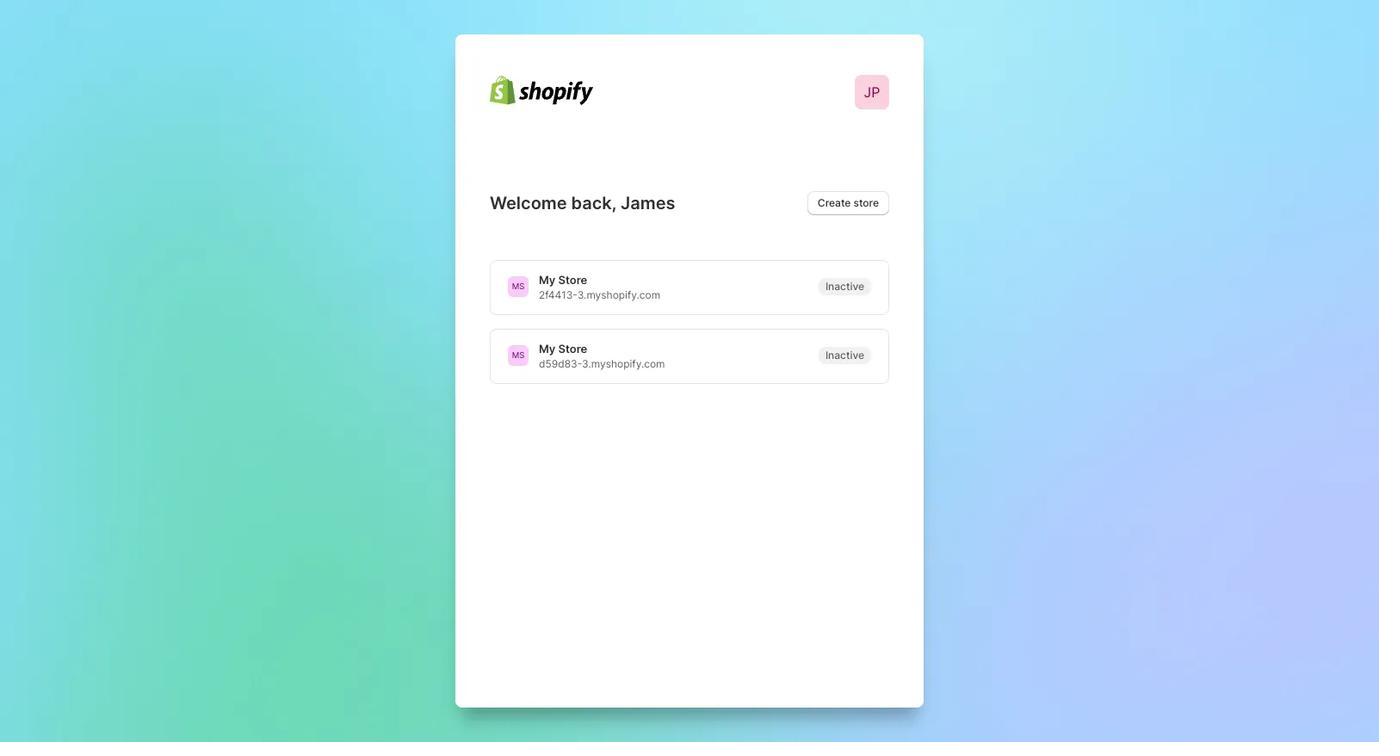 Task type: vqa. For each thing, say whether or not it's contained in the screenshot.
left 3
no



Task type: locate. For each thing, give the bounding box(es) containing it.
1 vertical spatial my
[[539, 341, 556, 355]]

my
[[539, 272, 556, 286], [539, 341, 556, 355]]

inactive
[[826, 280, 864, 293], [826, 349, 864, 362]]

0 vertical spatial inactive
[[826, 280, 864, 293]]

0 vertical spatial 3.myshopify.com
[[577, 288, 660, 301]]

2 my from the top
[[539, 341, 556, 355]]

james
[[621, 192, 675, 213]]

3.myshopify.com inside my store 2f4413-3.myshopify.com
[[577, 288, 660, 301]]

3.myshopify.com up my store d59d83-3.myshopify.com
[[577, 288, 660, 301]]

inactive for my store d59d83-3.myshopify.com
[[826, 349, 864, 362]]

1 store from the top
[[558, 272, 587, 286]]

create store button
[[807, 191, 889, 215]]

jp button
[[851, 71, 893, 113]]

store inside my store d59d83-3.myshopify.com
[[558, 341, 587, 355]]

3.myshopify.com
[[577, 288, 660, 301], [582, 357, 665, 370]]

james peterson image
[[855, 75, 889, 109]]

2 store from the top
[[558, 341, 587, 355]]

3.myshopify.com down my store 2f4413-3.myshopify.com
[[582, 357, 665, 370]]

my inside my store 2f4413-3.myshopify.com
[[539, 272, 556, 286]]

store up d59d83-
[[558, 341, 587, 355]]

3.myshopify.com for my store 2f4413-3.myshopify.com
[[577, 288, 660, 301]]

my for my store d59d83-3.myshopify.com
[[539, 341, 556, 355]]

store
[[558, 272, 587, 286], [558, 341, 587, 355]]

store up 2f4413-
[[558, 272, 587, 286]]

store
[[854, 196, 879, 209]]

0 vertical spatial store
[[558, 272, 587, 286]]

my inside my store d59d83-3.myshopify.com
[[539, 341, 556, 355]]

1 vertical spatial 3.myshopify.com
[[582, 357, 665, 370]]

1 my from the top
[[539, 272, 556, 286]]

1 vertical spatial inactive
[[826, 349, 864, 362]]

store inside my store 2f4413-3.myshopify.com
[[558, 272, 587, 286]]

1 inactive from the top
[[826, 280, 864, 293]]

my up d59d83-
[[539, 341, 556, 355]]

welcome
[[490, 192, 567, 213]]

2 inactive from the top
[[826, 349, 864, 362]]

my up 2f4413-
[[539, 272, 556, 286]]

1 vertical spatial store
[[558, 341, 587, 355]]

0 vertical spatial my
[[539, 272, 556, 286]]

3.myshopify.com inside my store d59d83-3.myshopify.com
[[582, 357, 665, 370]]

shopify image
[[490, 75, 593, 105]]



Task type: describe. For each thing, give the bounding box(es) containing it.
create
[[818, 196, 851, 209]]

my store d59d83-3.myshopify.com
[[539, 341, 665, 370]]

welcome back, james
[[490, 192, 675, 213]]

inactive for my store 2f4413-3.myshopify.com
[[826, 280, 864, 293]]

my store 2f4413-3.myshopify.com
[[539, 272, 660, 301]]

my store image
[[508, 345, 529, 365]]

create store
[[818, 196, 879, 209]]

store for my store d59d83-3.myshopify.com
[[558, 341, 587, 355]]

my for my store 2f4413-3.myshopify.com
[[539, 272, 556, 286]]

my store image
[[508, 276, 529, 297]]

d59d83-
[[539, 357, 582, 370]]

2f4413-
[[539, 288, 577, 301]]

back,
[[571, 192, 616, 213]]

store for my store 2f4413-3.myshopify.com
[[558, 272, 587, 286]]

3.myshopify.com for my store d59d83-3.myshopify.com
[[582, 357, 665, 370]]



